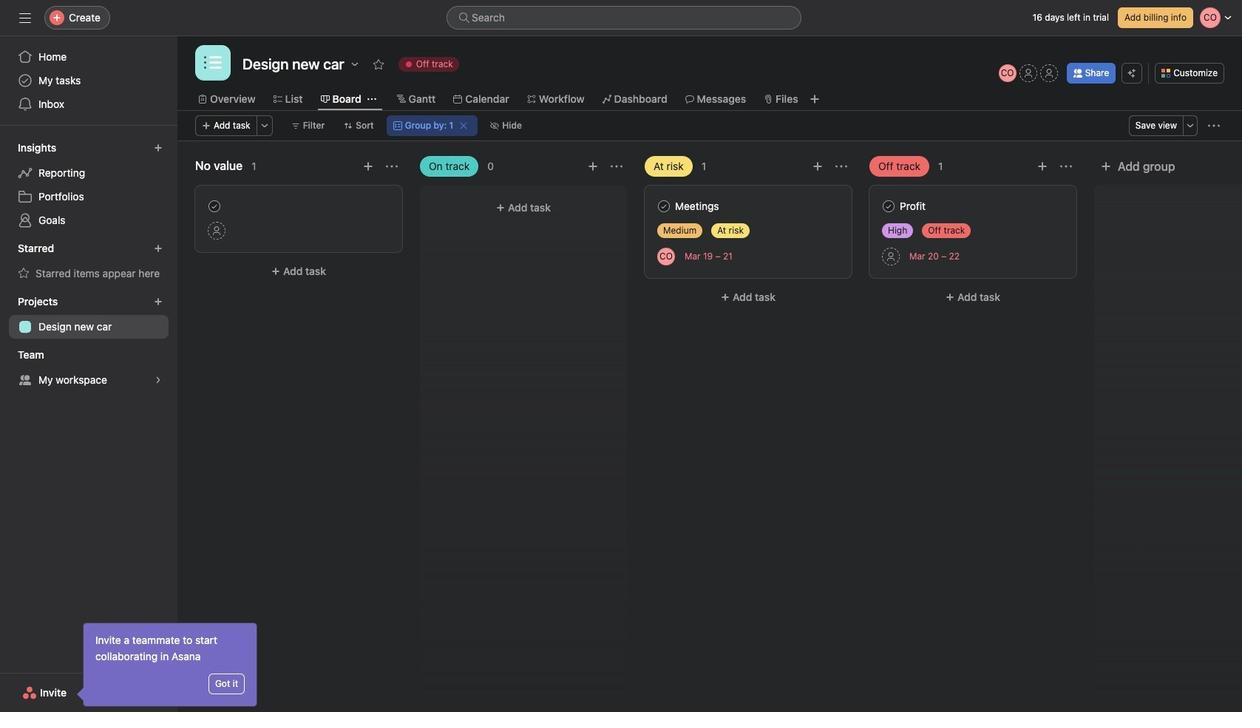 Task type: locate. For each thing, give the bounding box(es) containing it.
add task image
[[587, 161, 599, 172]]

1 horizontal spatial more actions image
[[1061, 161, 1073, 172]]

Mark complete checkbox
[[206, 198, 223, 215]]

tab actions image
[[367, 95, 376, 104]]

2 horizontal spatial add task image
[[1037, 161, 1049, 172]]

add task image for 1st mark complete checkbox from the right
[[1037, 161, 1049, 172]]

manage project members image
[[999, 64, 1017, 82]]

projects element
[[0, 289, 178, 342]]

2 mark complete image from the left
[[655, 198, 673, 215]]

tooltip
[[79, 624, 257, 707]]

1 mark complete checkbox from the left
[[655, 198, 673, 215]]

more actions image
[[260, 121, 269, 130]]

0 horizontal spatial mark complete image
[[206, 198, 223, 215]]

1 mark complete image from the left
[[206, 198, 223, 215]]

1 add task image from the left
[[363, 161, 374, 172]]

2 add task image from the left
[[812, 161, 824, 172]]

3 add task image from the left
[[1037, 161, 1049, 172]]

mark complete image
[[206, 198, 223, 215], [655, 198, 673, 215]]

1 horizontal spatial mark complete image
[[655, 198, 673, 215]]

Mark complete checkbox
[[655, 198, 673, 215], [880, 198, 898, 215]]

add task image
[[363, 161, 374, 172], [812, 161, 824, 172], [1037, 161, 1049, 172]]

add to starred image
[[373, 58, 384, 70]]

more actions image
[[1209, 120, 1221, 132], [386, 161, 398, 172], [1061, 161, 1073, 172]]

add tab image
[[809, 93, 821, 105]]

1 horizontal spatial add task image
[[812, 161, 824, 172]]

new project or portfolio image
[[154, 297, 163, 306]]

see details, my workspace image
[[154, 376, 163, 385]]

0 horizontal spatial add task image
[[363, 161, 374, 172]]

list box
[[447, 6, 802, 30]]

0 horizontal spatial more actions image
[[386, 161, 398, 172]]

global element
[[0, 36, 178, 125]]

ask ai image
[[1128, 69, 1137, 78]]

1 horizontal spatial mark complete checkbox
[[880, 198, 898, 215]]

0 horizontal spatial mark complete checkbox
[[655, 198, 673, 215]]

teams element
[[0, 342, 178, 395]]

mark complete image for mark complete option
[[206, 198, 223, 215]]



Task type: vqa. For each thing, say whether or not it's contained in the screenshot.
Teams ELEMENT
yes



Task type: describe. For each thing, give the bounding box(es) containing it.
hide sidebar image
[[19, 12, 31, 24]]

more options image
[[1187, 121, 1196, 130]]

more actions image for 3rd add task icon from right
[[386, 161, 398, 172]]

insights element
[[0, 135, 178, 235]]

mark complete image
[[880, 198, 898, 215]]

2 horizontal spatial more actions image
[[1209, 120, 1221, 132]]

list image
[[204, 54, 222, 72]]

starred element
[[0, 235, 178, 289]]

toggle assignee popover image
[[658, 247, 675, 265]]

clear image
[[460, 121, 469, 130]]

more actions image for add task icon associated with 1st mark complete checkbox from the right
[[1061, 161, 1073, 172]]

2 mark complete checkbox from the left
[[880, 198, 898, 215]]

add task image for second mark complete checkbox from the right
[[812, 161, 824, 172]]

add items to starred image
[[154, 244, 163, 253]]

new insights image
[[154, 144, 163, 152]]

mark complete image for second mark complete checkbox from the right
[[655, 198, 673, 215]]



